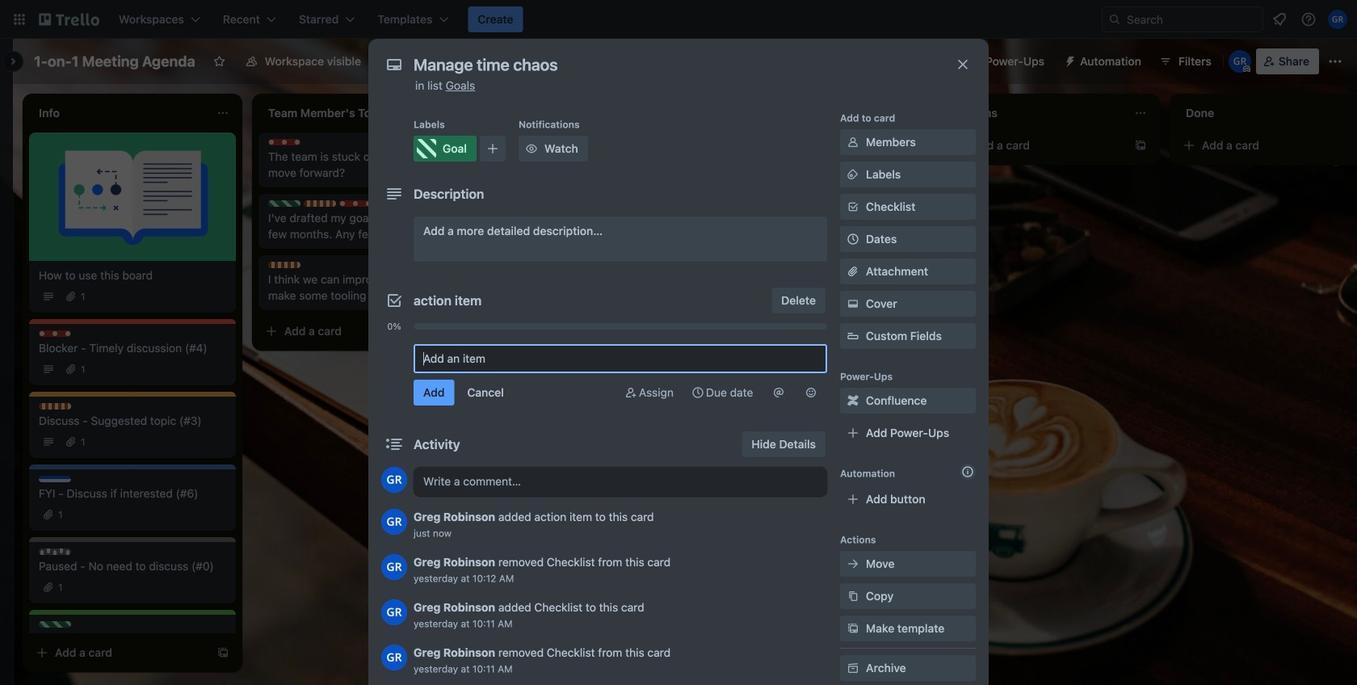 Task type: locate. For each thing, give the bounding box(es) containing it.
0 horizontal spatial color: blue, title: "fyi" element
[[39, 476, 71, 482]]

color: red, title: "blocker" element
[[268, 139, 301, 145], [339, 200, 372, 207], [39, 331, 71, 337]]

2 greg robinson (gregrobinson96) image from the top
[[381, 600, 407, 625]]

color: green, title: "goal" element
[[414, 136, 477, 162], [268, 200, 301, 207], [39, 621, 71, 628]]

Search field
[[1122, 7, 1263, 32]]

0 vertical spatial color: green, title: "goal" element
[[414, 136, 477, 162]]

1 horizontal spatial color: red, title: "blocker" element
[[268, 139, 301, 145]]

sm image
[[1058, 48, 1080, 71], [845, 166, 861, 183], [845, 296, 861, 312], [623, 385, 639, 401], [690, 385, 706, 401], [771, 385, 787, 401], [803, 385, 819, 401], [845, 393, 861, 409], [845, 588, 861, 604]]

group
[[381, 335, 827, 341]]

2 horizontal spatial color: red, title: "blocker" element
[[339, 200, 372, 207]]

color: blue, title: "fyi" element
[[375, 200, 407, 207], [39, 476, 71, 482]]

sm image
[[845, 134, 861, 150], [524, 141, 540, 157], [845, 556, 861, 572], [845, 621, 861, 637], [845, 660, 861, 676]]

1 vertical spatial greg robinson (gregrobinson96) image
[[381, 600, 407, 625]]

greg robinson (gregrobinson96) image
[[381, 554, 407, 580], [381, 600, 407, 625], [381, 645, 407, 671]]

0 notifications image
[[1270, 10, 1290, 29]]

color: orange, title: "discuss" element
[[498, 139, 530, 145], [304, 200, 336, 207], [268, 262, 301, 268], [39, 403, 71, 410]]

color: black, title: "paused" element
[[411, 200, 443, 207], [39, 549, 71, 555]]

0 horizontal spatial color: green, title: "goal" element
[[39, 621, 71, 628]]

2 vertical spatial color: red, title: "blocker" element
[[39, 331, 71, 337]]

0 vertical spatial greg robinson (gregrobinson96) image
[[381, 554, 407, 580]]

3 greg robinson (gregrobinson96) image from the top
[[381, 645, 407, 671]]

search image
[[1109, 13, 1122, 26]]

1 horizontal spatial color: green, title: "goal" element
[[268, 200, 301, 207]]

None submit
[[414, 380, 454, 406]]

0 vertical spatial color: blue, title: "fyi" element
[[375, 200, 407, 207]]

None text field
[[406, 50, 939, 79]]

create from template… image
[[1135, 139, 1147, 152], [676, 247, 688, 260], [905, 276, 918, 289], [217, 646, 229, 659]]

show menu image
[[1328, 53, 1344, 69]]

Add an item text field
[[414, 344, 827, 373]]

create from template… image
[[446, 325, 459, 338]]

0 horizontal spatial color: black, title: "paused" element
[[39, 549, 71, 555]]

1 vertical spatial color: green, title: "goal" element
[[268, 200, 301, 207]]

2 vertical spatial greg robinson (gregrobinson96) image
[[381, 645, 407, 671]]

1 horizontal spatial color: black, title: "paused" element
[[411, 200, 443, 207]]

1 vertical spatial color: blue, title: "fyi" element
[[39, 476, 71, 482]]

greg robinson (gregrobinson96) image
[[1329, 10, 1348, 29], [1229, 50, 1252, 73], [381, 467, 407, 493], [381, 509, 407, 535]]



Task type: describe. For each thing, give the bounding box(es) containing it.
1 vertical spatial color: black, title: "paused" element
[[39, 549, 71, 555]]

0 horizontal spatial color: red, title: "blocker" element
[[39, 331, 71, 337]]

edit card image
[[903, 140, 916, 153]]

primary element
[[0, 0, 1358, 39]]

star or unstar board image
[[213, 55, 226, 68]]

0 vertical spatial color: black, title: "paused" element
[[411, 200, 443, 207]]

customize views image
[[451, 53, 467, 69]]

1 vertical spatial color: red, title: "blocker" element
[[339, 200, 372, 207]]

Write a comment text field
[[414, 467, 827, 496]]

1 greg robinson (gregrobinson96) image from the top
[[381, 554, 407, 580]]

Board name text field
[[26, 48, 203, 74]]

0 vertical spatial color: red, title: "blocker" element
[[268, 139, 301, 145]]

2 horizontal spatial color: green, title: "goal" element
[[414, 136, 477, 162]]

open information menu image
[[1301, 11, 1317, 27]]

2 vertical spatial color: green, title: "goal" element
[[39, 621, 71, 628]]

1 horizontal spatial color: blue, title: "fyi" element
[[375, 200, 407, 207]]



Task type: vqa. For each thing, say whether or not it's contained in the screenshot.
Table inside Get even more perspective with Workspace views Premium Workspaces can combine boards into Table and Calendar to filter, sort, and get more done.
no



